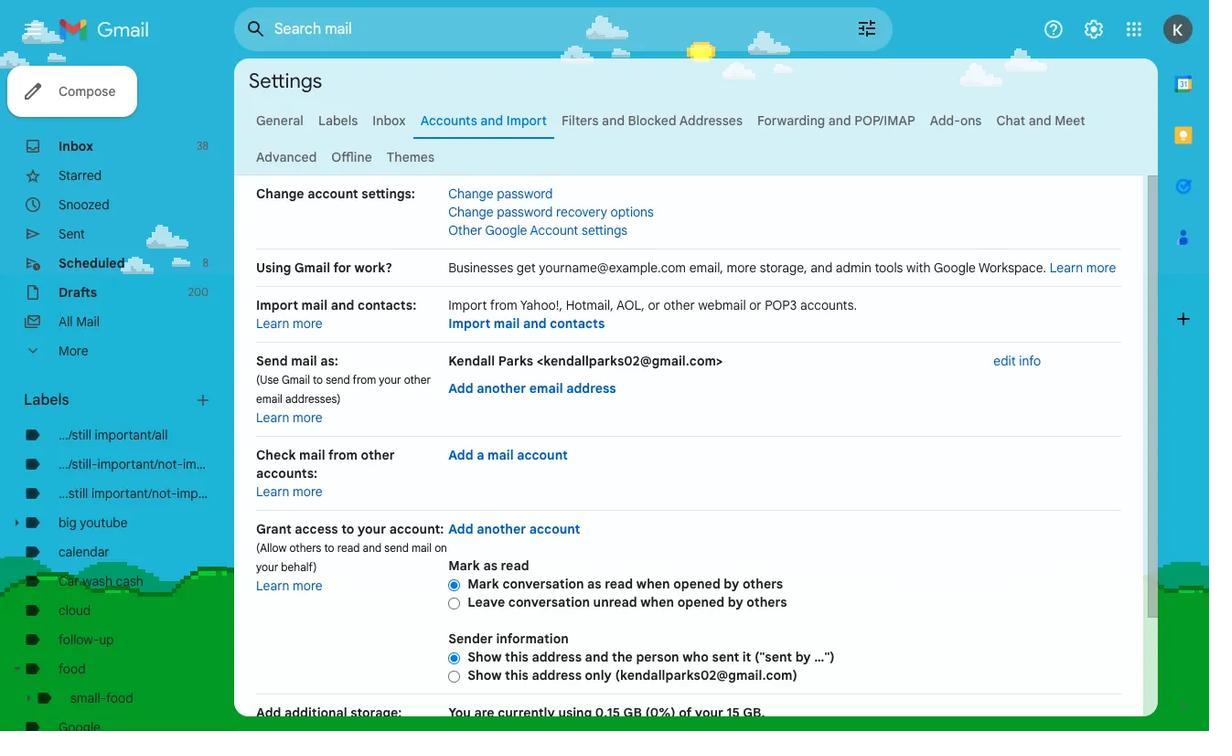 Task type: describe. For each thing, give the bounding box(es) containing it.
car wash cash
[[59, 574, 143, 590]]

using gmail for work?
[[256, 260, 392, 276]]

storage,
[[760, 260, 808, 276]]

chat
[[997, 113, 1026, 129]]

unread
[[593, 595, 637, 611]]

labels for labels heading
[[24, 392, 69, 410]]

add for add another account
[[449, 522, 474, 538]]

only
[[585, 668, 612, 684]]

filters
[[562, 113, 599, 129]]

filters and blocked addresses link
[[562, 113, 743, 129]]

yahoo!,
[[520, 297, 563, 314]]

advanced
[[256, 149, 317, 166]]

drafts link
[[59, 285, 97, 301]]

work?
[[355, 260, 392, 276]]

pop/imap
[[855, 113, 916, 129]]

important/all
[[95, 427, 168, 444]]

this for show this address and the person who sent it ("sent by …")
[[505, 650, 529, 666]]

snoozed link
[[59, 197, 110, 213]]

learn inside 'grant access to your account: (allow others to read and send mail on your behalf) learn more'
[[256, 578, 290, 595]]

send inside the send mail as: (use gmail to send from your other email addresses) learn more
[[326, 373, 350, 387]]

more inside 'grant access to your account: (allow others to read and send mail on your behalf) learn more'
[[293, 578, 323, 595]]

Show this address only (kendallparks02@gmail.com) radio
[[449, 671, 460, 684]]

.../still important/all link
[[59, 427, 168, 444]]

15
[[727, 705, 740, 722]]

change password change password recovery options other google account settings
[[449, 186, 654, 239]]

send inside 'grant access to your account: (allow others to read and send mail on your behalf) learn more'
[[384, 542, 409, 555]]

send mail as: (use gmail to send from your other email addresses) learn more
[[256, 353, 431, 426]]

inbox for the topmost inbox link
[[373, 113, 406, 129]]

using
[[256, 260, 291, 276]]

labels for labels link
[[318, 113, 358, 129]]

themes link
[[387, 149, 435, 166]]

1 horizontal spatial google
[[934, 260, 976, 276]]

accounts:
[[256, 466, 318, 482]]

from inside check mail from other accounts: learn more
[[328, 447, 358, 464]]

1 vertical spatial read
[[501, 558, 529, 575]]

more right email,
[[727, 260, 757, 276]]

behalf)
[[281, 561, 317, 575]]

starred link
[[59, 167, 102, 184]]

parks
[[498, 353, 534, 370]]

0 horizontal spatial as
[[483, 558, 498, 575]]

more
[[59, 343, 88, 360]]

settings image
[[1083, 18, 1105, 40]]

follow-up
[[59, 632, 114, 649]]

yourname@example.com
[[539, 260, 686, 276]]

0.15
[[595, 705, 620, 722]]

learn inside "import mail and contacts: learn more"
[[256, 316, 290, 332]]

2 vertical spatial account
[[530, 522, 580, 538]]

(allow
[[256, 542, 287, 555]]

and inside 'grant access to your account: (allow others to read and send mail on your behalf) learn more'
[[363, 542, 382, 555]]

.../still
[[59, 427, 91, 444]]

1 vertical spatial as
[[588, 576, 602, 593]]

leave
[[468, 595, 505, 611]]

accounts and import link
[[421, 113, 547, 129]]

add another account link
[[449, 522, 580, 538]]

0 vertical spatial address
[[567, 381, 616, 397]]

conversation for as
[[503, 576, 584, 593]]

show for show this address only (kendallparks02@gmail.com)
[[468, 668, 502, 684]]

change password recovery options link
[[449, 204, 654, 221]]

1 password from the top
[[497, 186, 553, 202]]

email inside the send mail as: (use gmail to send from your other email addresses) learn more
[[256, 393, 283, 406]]

mail inside 'grant access to your account: (allow others to read and send mail on your behalf) learn more'
[[412, 542, 432, 555]]

themes
[[387, 149, 435, 166]]

more inside check mail from other accounts: learn more
[[293, 484, 323, 500]]

all mail
[[59, 314, 100, 330]]

from inside the import from yahoo!, hotmail, aol, or other webmail or pop3 accounts. import mail and contacts
[[490, 297, 518, 314]]

info
[[1020, 353, 1041, 370]]

calendar
[[59, 544, 110, 561]]

cash
[[116, 574, 143, 590]]

small-
[[70, 691, 106, 707]]

change password link
[[449, 186, 553, 202]]

sent
[[59, 226, 85, 242]]

another for email
[[477, 381, 526, 397]]

are
[[474, 705, 495, 722]]

0 vertical spatial gmail
[[294, 260, 330, 276]]

import left filters
[[507, 113, 547, 129]]

important/not- for ...still
[[91, 486, 177, 502]]

more button
[[0, 337, 220, 366]]

import up the kendall at the left of the page
[[449, 316, 491, 332]]

conversation for unread
[[509, 595, 590, 611]]

add-
[[930, 113, 961, 129]]

account
[[530, 222, 579, 239]]

addresses)
[[285, 393, 341, 406]]

others for (allow
[[289, 542, 322, 555]]

compose
[[59, 83, 116, 100]]

<kendallparks02@gmail.com>
[[537, 353, 723, 370]]

show for show this address and the person who sent it ("sent by …")
[[468, 650, 502, 666]]

it
[[743, 650, 752, 666]]

drafts
[[59, 285, 97, 301]]

up
[[99, 632, 114, 649]]

mail
[[76, 314, 100, 330]]

all mail link
[[59, 314, 100, 330]]

0 vertical spatial by
[[724, 576, 740, 593]]

aol,
[[617, 297, 645, 314]]

and left pop/imap
[[829, 113, 852, 129]]

more inside "import mail and contacts: learn more"
[[293, 316, 323, 332]]

mail right "a"
[[488, 447, 514, 464]]

general
[[256, 113, 304, 129]]

grant
[[256, 522, 292, 538]]

address for only
[[532, 668, 582, 684]]

your left account: on the bottom left
[[358, 522, 386, 538]]

show this address only (kendallparks02@gmail.com)
[[468, 668, 798, 684]]

contacts
[[550, 316, 605, 332]]

addresses
[[680, 113, 743, 129]]

important for ...still important/not-important
[[177, 486, 234, 502]]

2 vertical spatial read
[[605, 576, 633, 593]]

and right accounts
[[481, 113, 503, 129]]

options
[[611, 204, 654, 221]]

...still important/not-important link
[[59, 486, 234, 502]]

Search mail text field
[[274, 20, 805, 38]]

admin
[[836, 260, 872, 276]]

(kendallparks02@gmail.com)
[[615, 668, 798, 684]]

grant access to your account: (allow others to read and send mail on your behalf) learn more
[[256, 522, 447, 595]]

calendar link
[[59, 544, 110, 561]]

and left 'admin'
[[811, 260, 833, 276]]

cloud
[[59, 603, 91, 619]]

1 vertical spatial when
[[641, 595, 674, 611]]

settings
[[249, 68, 322, 93]]

car
[[59, 574, 79, 590]]

Show this address and the person who sent it ("sent by …") radio
[[449, 652, 460, 666]]

learn more link down behalf)
[[256, 578, 323, 595]]

learn inside the send mail as: (use gmail to send from your other email addresses) learn more
[[256, 410, 290, 426]]

1 horizontal spatial email
[[530, 381, 563, 397]]

learn more link for import mail and contacts: learn more
[[256, 316, 323, 332]]

for
[[333, 260, 351, 276]]

other inside the import from yahoo!, hotmail, aol, or other webmail or pop3 accounts. import mail and contacts
[[664, 297, 695, 314]]

learn more link down addresses)
[[256, 410, 323, 426]]

edit
[[994, 353, 1016, 370]]

and up only
[[585, 650, 609, 666]]

other google account settings link
[[449, 222, 628, 239]]

sender information
[[449, 631, 569, 648]]

and inside "import mail and contacts: learn more"
[[331, 297, 355, 314]]

change for change password change password recovery options other google account settings
[[449, 186, 494, 202]]

big youtube
[[59, 515, 128, 532]]

you are currently using 0.15 gb (0%) of your 15 gb.
[[449, 705, 766, 722]]

add another email address
[[449, 381, 616, 397]]

others for by
[[747, 595, 787, 611]]

webmail
[[698, 297, 746, 314]]

on
[[435, 542, 447, 555]]

...still
[[59, 486, 88, 502]]



Task type: vqa. For each thing, say whether or not it's contained in the screenshot.


Task type: locate. For each thing, give the bounding box(es) containing it.
Mark conversation as read when opened by others radio
[[449, 579, 460, 593]]

Leave conversation unread when opened by others radio
[[449, 597, 460, 611]]

as
[[483, 558, 498, 575], [588, 576, 602, 593]]

accounts
[[421, 113, 477, 129]]

other down contacts:
[[404, 373, 431, 387]]

address left only
[[532, 668, 582, 684]]

another for account
[[477, 522, 526, 538]]

other inside the send mail as: (use gmail to send from your other email addresses) learn more
[[404, 373, 431, 387]]

this for show this address only (kendallparks02@gmail.com)
[[505, 668, 529, 684]]

1 vertical spatial this
[[505, 668, 529, 684]]

read inside 'grant access to your account: (allow others to read and send mail on your behalf) learn more'
[[337, 542, 360, 555]]

labels up the offline
[[318, 113, 358, 129]]

password up other google account settings link
[[497, 204, 553, 221]]

important down .../still-important/not-important
[[177, 486, 234, 502]]

0 horizontal spatial read
[[337, 542, 360, 555]]

0 horizontal spatial food
[[59, 662, 86, 678]]

additional
[[285, 705, 347, 722]]

2 horizontal spatial to
[[342, 522, 354, 538]]

2 show from the top
[[468, 668, 502, 684]]

search mail image
[[240, 13, 273, 46]]

import mail and contacts link
[[449, 316, 605, 332]]

1 vertical spatial important/not-
[[91, 486, 177, 502]]

scheduled link
[[59, 255, 125, 272]]

from down addresses)
[[328, 447, 358, 464]]

blocked
[[628, 113, 677, 129]]

this
[[505, 650, 529, 666], [505, 668, 529, 684]]

by
[[724, 576, 740, 593], [728, 595, 744, 611], [796, 650, 811, 666]]

all
[[59, 314, 73, 330]]

edit info link
[[994, 353, 1041, 370]]

offline
[[332, 149, 372, 166]]

from down "import mail and contacts: learn more"
[[353, 373, 376, 387]]

1 or from the left
[[648, 297, 661, 314]]

learn down behalf)
[[256, 578, 290, 595]]

more up as:
[[293, 316, 323, 332]]

learn right workspace.
[[1050, 260, 1084, 276]]

main menu image
[[22, 18, 44, 40]]

google inside change password change password recovery options other google account settings
[[485, 222, 527, 239]]

person
[[636, 650, 680, 666]]

200
[[188, 285, 209, 299]]

import inside "import mail and contacts: learn more"
[[256, 297, 298, 314]]

mail left as:
[[291, 353, 317, 370]]

1 vertical spatial password
[[497, 204, 553, 221]]

inbox inside the 'labels' navigation
[[59, 138, 93, 155]]

0 vertical spatial other
[[664, 297, 695, 314]]

learn more link for check mail from other accounts: learn more
[[256, 484, 323, 500]]

or right aol,
[[648, 297, 661, 314]]

change for change account settings:
[[256, 186, 304, 202]]

2 vertical spatial address
[[532, 668, 582, 684]]

learn more link for businesses get yourname@example.com email, more storage, and admin tools with google workspace. learn more
[[1050, 260, 1117, 276]]

1 vertical spatial inbox
[[59, 138, 93, 155]]

.../still important/all
[[59, 427, 168, 444]]

add left additional
[[256, 705, 281, 722]]

1 vertical spatial important
[[177, 486, 234, 502]]

0 vertical spatial conversation
[[503, 576, 584, 593]]

more down addresses)
[[293, 410, 323, 426]]

more down behalf)
[[293, 578, 323, 595]]

(use
[[256, 373, 279, 387]]

0 vertical spatial when
[[637, 576, 670, 593]]

0 vertical spatial important/not-
[[97, 457, 183, 473]]

1 horizontal spatial labels
[[318, 113, 358, 129]]

import down "using"
[[256, 297, 298, 314]]

your right the of at bottom
[[695, 705, 724, 722]]

your down (allow on the bottom
[[256, 561, 278, 575]]

import from yahoo!, hotmail, aol, or other webmail or pop3 accounts. import mail and contacts
[[449, 297, 857, 332]]

mail down using gmail for work?
[[302, 297, 328, 314]]

and right filters
[[602, 113, 625, 129]]

to up addresses)
[[313, 373, 323, 387]]

your
[[379, 373, 401, 387], [358, 522, 386, 538], [256, 561, 278, 575], [695, 705, 724, 722]]

google down change password link on the top left of page
[[485, 222, 527, 239]]

check mail from other accounts: learn more
[[256, 447, 395, 500]]

other
[[449, 222, 482, 239]]

businesses
[[449, 260, 514, 276]]

opened up leave conversation unread when opened by others in the bottom of the page
[[674, 576, 721, 593]]

0 vertical spatial inbox link
[[373, 113, 406, 129]]

mark up mark conversation as read when opened by others 'option'
[[449, 558, 480, 575]]

email down 'parks'
[[530, 381, 563, 397]]

1 horizontal spatial or
[[750, 297, 762, 314]]

8
[[203, 256, 209, 270]]

0 horizontal spatial send
[[326, 373, 350, 387]]

gmail left for
[[294, 260, 330, 276]]

your down contacts:
[[379, 373, 401, 387]]

opened
[[674, 576, 721, 593], [678, 595, 725, 611]]

mark for mark conversation as read when opened by others
[[468, 576, 499, 593]]

gmail image
[[59, 11, 158, 48]]

read
[[337, 542, 360, 555], [501, 558, 529, 575], [605, 576, 633, 593]]

more right workspace.
[[1087, 260, 1117, 276]]

more
[[727, 260, 757, 276], [1087, 260, 1117, 276], [293, 316, 323, 332], [293, 410, 323, 426], [293, 484, 323, 500], [293, 578, 323, 595]]

google right with
[[934, 260, 976, 276]]

and down for
[[331, 297, 355, 314]]

labels navigation
[[0, 59, 240, 732]]

other down the send mail as: (use gmail to send from your other email addresses) learn more
[[361, 447, 395, 464]]

accounts.
[[801, 297, 857, 314]]

1 horizontal spatial inbox link
[[373, 113, 406, 129]]

1 horizontal spatial inbox
[[373, 113, 406, 129]]

change
[[256, 186, 304, 202], [449, 186, 494, 202], [449, 204, 494, 221]]

account right "a"
[[517, 447, 568, 464]]

0 horizontal spatial inbox link
[[59, 138, 93, 155]]

0 vertical spatial send
[[326, 373, 350, 387]]

currently
[[498, 705, 555, 722]]

0 horizontal spatial google
[[485, 222, 527, 239]]

sent
[[712, 650, 739, 666]]

kendall
[[449, 353, 495, 370]]

.../still-
[[59, 457, 97, 473]]

change account settings:
[[256, 186, 415, 202]]

youtube
[[80, 515, 128, 532]]

1 vertical spatial gmail
[[282, 373, 310, 387]]

2 or from the left
[[750, 297, 762, 314]]

show right the show this address only (kendallparks02@gmail.com) radio
[[468, 668, 502, 684]]

learn down accounts:
[[256, 484, 290, 500]]

mail inside check mail from other accounts: learn more
[[299, 447, 325, 464]]

1 vertical spatial inbox link
[[59, 138, 93, 155]]

1 this from the top
[[505, 650, 529, 666]]

1 vertical spatial other
[[404, 373, 431, 387]]

address for and
[[532, 650, 582, 666]]

0 vertical spatial show
[[468, 650, 502, 666]]

from up the import mail and contacts link
[[490, 297, 518, 314]]

1 horizontal spatial other
[[404, 373, 431, 387]]

1 vertical spatial by
[[728, 595, 744, 611]]

another down 'parks'
[[477, 381, 526, 397]]

account down 'add a mail account' link
[[530, 522, 580, 538]]

as:
[[320, 353, 339, 370]]

0 vertical spatial google
[[485, 222, 527, 239]]

tab list
[[1158, 59, 1210, 666]]

access
[[295, 522, 338, 538]]

as up leave
[[483, 558, 498, 575]]

kendall parks <kendallparks02@gmail.com>
[[449, 353, 723, 370]]

when up leave conversation unread when opened by others in the bottom of the page
[[637, 576, 670, 593]]

settings
[[582, 222, 628, 239]]

1 horizontal spatial read
[[501, 558, 529, 575]]

add another email address link
[[449, 381, 616, 397]]

add right account: on the bottom left
[[449, 522, 474, 538]]

add
[[449, 381, 474, 397], [449, 447, 474, 464], [449, 522, 474, 538], [256, 705, 281, 722]]

advanced link
[[256, 149, 317, 166]]

opened up who
[[678, 595, 725, 611]]

storage:
[[351, 705, 402, 722]]

1 vertical spatial from
[[353, 373, 376, 387]]

inbox link
[[373, 113, 406, 129], [59, 138, 93, 155]]

0 vertical spatial as
[[483, 558, 498, 575]]

0 vertical spatial others
[[289, 542, 322, 555]]

to inside the send mail as: (use gmail to send from your other email addresses) learn more
[[313, 373, 323, 387]]

0 vertical spatial password
[[497, 186, 553, 202]]

...still important/not-important
[[59, 486, 234, 502]]

0 vertical spatial account
[[308, 186, 358, 202]]

from inside the send mail as: (use gmail to send from your other email addresses) learn more
[[353, 373, 376, 387]]

hotmail,
[[566, 297, 614, 314]]

learn more link right workspace.
[[1050, 260, 1117, 276]]

mark for mark as read
[[449, 558, 480, 575]]

to down 'access'
[[324, 542, 335, 555]]

1 vertical spatial mark
[[468, 576, 499, 593]]

mail up accounts:
[[299, 447, 325, 464]]

add for add a mail account
[[449, 447, 474, 464]]

settings:
[[362, 186, 415, 202]]

and right "chat" on the right
[[1029, 113, 1052, 129]]

learn inside check mail from other accounts: learn more
[[256, 484, 290, 500]]

2 another from the top
[[477, 522, 526, 538]]

read down 'access'
[[337, 542, 360, 555]]

1 vertical spatial another
[[477, 522, 526, 538]]

1 show from the top
[[468, 650, 502, 666]]

check
[[256, 447, 296, 464]]

and inside the import from yahoo!, hotmail, aol, or other webmail or pop3 accounts. import mail and contacts
[[523, 316, 547, 332]]

1 vertical spatial others
[[743, 576, 783, 593]]

read down add another account link
[[501, 558, 529, 575]]

mark up leave
[[468, 576, 499, 593]]

important/not- for .../still-
[[97, 457, 183, 473]]

inbox
[[373, 113, 406, 129], [59, 138, 93, 155]]

important/not- down the .../still-important/not-important link
[[91, 486, 177, 502]]

add down the kendall at the left of the page
[[449, 381, 474, 397]]

add-ons link
[[930, 113, 982, 129]]

1 vertical spatial food
[[106, 691, 133, 707]]

2 vertical spatial others
[[747, 595, 787, 611]]

mail left on
[[412, 542, 432, 555]]

1 vertical spatial account
[[517, 447, 568, 464]]

mail inside the send mail as: (use gmail to send from your other email addresses) learn more
[[291, 353, 317, 370]]

0 vertical spatial another
[[477, 381, 526, 397]]

1 vertical spatial labels
[[24, 392, 69, 410]]

0 vertical spatial inbox
[[373, 113, 406, 129]]

1 vertical spatial to
[[342, 522, 354, 538]]

important for .../still-important/not-important
[[183, 457, 240, 473]]

0 vertical spatial from
[[490, 297, 518, 314]]

send down as:
[[326, 373, 350, 387]]

learn up the check
[[256, 410, 290, 426]]

2 vertical spatial by
[[796, 650, 811, 666]]

support image
[[1043, 18, 1065, 40]]

email down the (use at the left of the page
[[256, 393, 283, 406]]

or left pop3
[[750, 297, 762, 314]]

inbox link up themes link
[[373, 113, 406, 129]]

important left the check
[[183, 457, 240, 473]]

offline link
[[332, 149, 372, 166]]

food down up
[[106, 691, 133, 707]]

learn more link down accounts:
[[256, 484, 323, 500]]

when down the mark conversation as read when opened by others
[[641, 595, 674, 611]]

0 vertical spatial opened
[[674, 576, 721, 593]]

pop3
[[765, 297, 797, 314]]

add for add another email address
[[449, 381, 474, 397]]

mail up 'parks'
[[494, 316, 520, 332]]

important/not- up ...still important/not-important
[[97, 457, 183, 473]]

0 horizontal spatial inbox
[[59, 138, 93, 155]]

2 this from the top
[[505, 668, 529, 684]]

learn up send
[[256, 316, 290, 332]]

sent link
[[59, 226, 85, 242]]

workspace.
[[979, 260, 1047, 276]]

0 vertical spatial labels
[[318, 113, 358, 129]]

2 vertical spatial other
[[361, 447, 395, 464]]

to right 'access'
[[342, 522, 354, 538]]

0 vertical spatial this
[[505, 650, 529, 666]]

chat and meet
[[997, 113, 1086, 129]]

leave conversation unread when opened by others
[[468, 595, 787, 611]]

address down kendall parks <kendallparks02@gmail.com>
[[567, 381, 616, 397]]

None search field
[[234, 7, 893, 51]]

inbox up 'starred' at the top left
[[59, 138, 93, 155]]

0 horizontal spatial to
[[313, 373, 323, 387]]

2 password from the top
[[497, 204, 553, 221]]

2 vertical spatial from
[[328, 447, 358, 464]]

0 vertical spatial read
[[337, 542, 360, 555]]

show down sender
[[468, 650, 502, 666]]

0 horizontal spatial email
[[256, 393, 283, 406]]

gmail inside the send mail as: (use gmail to send from your other email addresses) learn more
[[282, 373, 310, 387]]

password up change password recovery options link
[[497, 186, 553, 202]]

0 horizontal spatial or
[[648, 297, 661, 314]]

1 horizontal spatial send
[[384, 542, 409, 555]]

0 horizontal spatial labels
[[24, 392, 69, 410]]

inbox link up 'starred' at the top left
[[59, 138, 93, 155]]

mail inside "import mail and contacts: learn more"
[[302, 297, 328, 314]]

and left on
[[363, 542, 382, 555]]

inbox for leftmost inbox link
[[59, 138, 93, 155]]

labels inside navigation
[[24, 392, 69, 410]]

1 vertical spatial google
[[934, 260, 976, 276]]

forwarding
[[758, 113, 826, 129]]

import down businesses
[[449, 297, 487, 314]]

account down the offline
[[308, 186, 358, 202]]

account:
[[389, 522, 444, 538]]

labels link
[[318, 113, 358, 129]]

your inside the send mail as: (use gmail to send from your other email addresses) learn more
[[379, 373, 401, 387]]

1 vertical spatial conversation
[[509, 595, 590, 611]]

1 horizontal spatial as
[[588, 576, 602, 593]]

and down yahoo!, on the top left
[[523, 316, 547, 332]]

.../still-important/not-important link
[[59, 457, 240, 473]]

the
[[612, 650, 633, 666]]

labels heading
[[24, 392, 194, 410]]

filters and blocked addresses
[[562, 113, 743, 129]]

labels up ".../still"
[[24, 392, 69, 410]]

0 vertical spatial to
[[313, 373, 323, 387]]

1 horizontal spatial food
[[106, 691, 133, 707]]

food down the follow-
[[59, 662, 86, 678]]

gmail up addresses)
[[282, 373, 310, 387]]

add left "a"
[[449, 447, 474, 464]]

other left webmail
[[664, 297, 695, 314]]

0 vertical spatial important
[[183, 457, 240, 473]]

0 vertical spatial food
[[59, 662, 86, 678]]

mail inside the import from yahoo!, hotmail, aol, or other webmail or pop3 accounts. import mail and contacts
[[494, 316, 520, 332]]

1 vertical spatial show
[[468, 668, 502, 684]]

scheduled
[[59, 255, 125, 272]]

other inside check mail from other accounts: learn more
[[361, 447, 395, 464]]

gb.
[[743, 705, 766, 722]]

1 vertical spatial send
[[384, 542, 409, 555]]

1 vertical spatial opened
[[678, 595, 725, 611]]

learn
[[1050, 260, 1084, 276], [256, 316, 290, 332], [256, 410, 290, 426], [256, 484, 290, 500], [256, 578, 290, 595]]

1 vertical spatial address
[[532, 650, 582, 666]]

who
[[683, 650, 709, 666]]

send
[[326, 373, 350, 387], [384, 542, 409, 555]]

2 horizontal spatial other
[[664, 297, 695, 314]]

0 vertical spatial mark
[[449, 558, 480, 575]]

0 horizontal spatial other
[[361, 447, 395, 464]]

1 another from the top
[[477, 381, 526, 397]]

read up unread
[[605, 576, 633, 593]]

small-food link
[[70, 691, 133, 707]]

2 horizontal spatial read
[[605, 576, 633, 593]]

as up unread
[[588, 576, 602, 593]]

learn more link up send
[[256, 316, 323, 332]]

2 vertical spatial to
[[324, 542, 335, 555]]

mark conversation as read when opened by others
[[468, 576, 783, 593]]

add for add additional storage:
[[256, 705, 281, 722]]

(0%)
[[645, 705, 676, 722]]

others inside 'grant access to your account: (allow others to read and send mail on your behalf) learn more'
[[289, 542, 322, 555]]

add additional storage:
[[256, 705, 402, 722]]

more down accounts:
[[293, 484, 323, 500]]

inbox up themes link
[[373, 113, 406, 129]]

advanced search options image
[[849, 10, 886, 47]]

more inside the send mail as: (use gmail to send from your other email addresses) learn more
[[293, 410, 323, 426]]

gmail
[[294, 260, 330, 276], [282, 373, 310, 387]]

1 horizontal spatial to
[[324, 542, 335, 555]]

meet
[[1055, 113, 1086, 129]]

show
[[468, 650, 502, 666], [468, 668, 502, 684]]

accounts and import
[[421, 113, 547, 129]]

food link
[[59, 662, 86, 678]]

another up the mark as read
[[477, 522, 526, 538]]

address down information
[[532, 650, 582, 666]]

send down account: on the bottom left
[[384, 542, 409, 555]]



